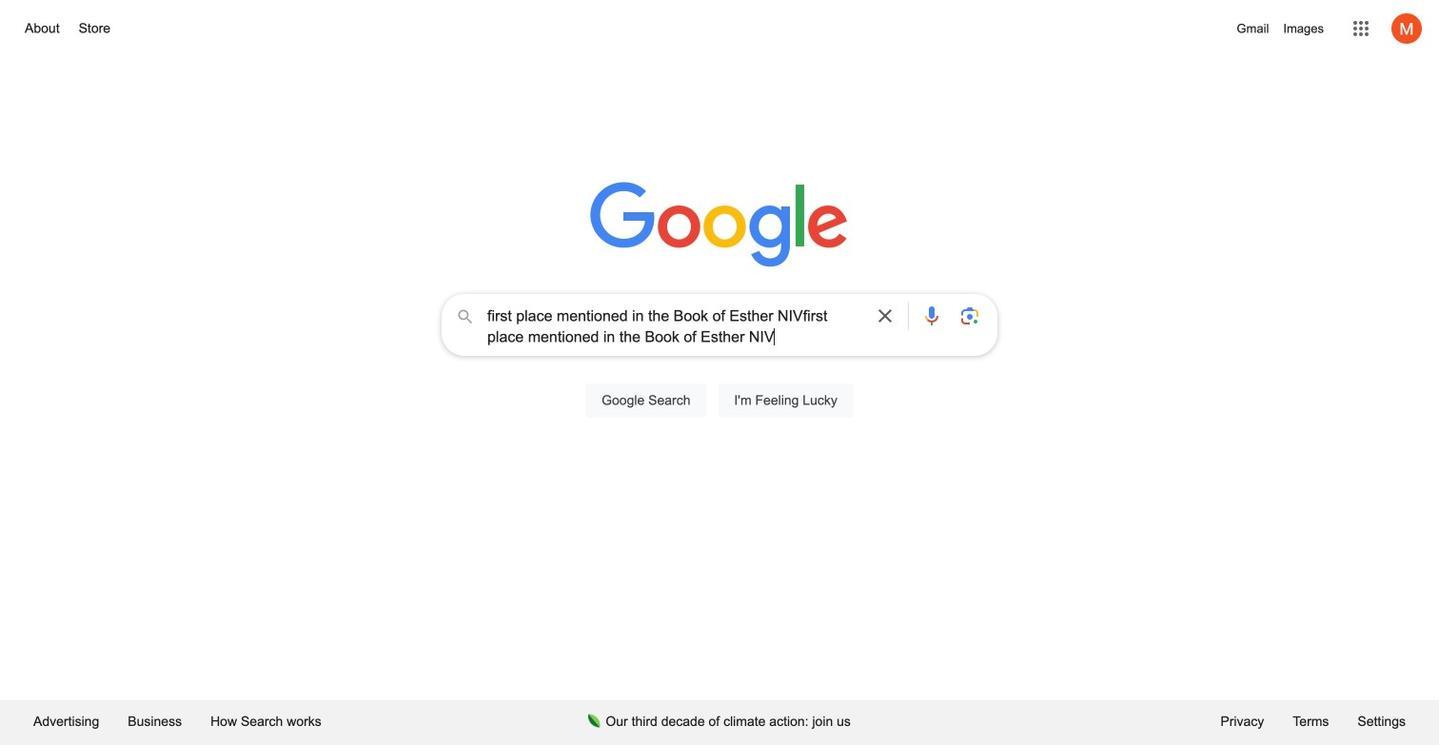 Task type: locate. For each thing, give the bounding box(es) containing it.
None search field
[[19, 288, 1421, 440]]

search by image image
[[959, 305, 982, 328]]

google image
[[590, 182, 849, 269]]

search by voice image
[[921, 305, 944, 328]]

Search text field
[[487, 306, 863, 348]]



Task type: vqa. For each thing, say whether or not it's contained in the screenshot.
VISITED button
no



